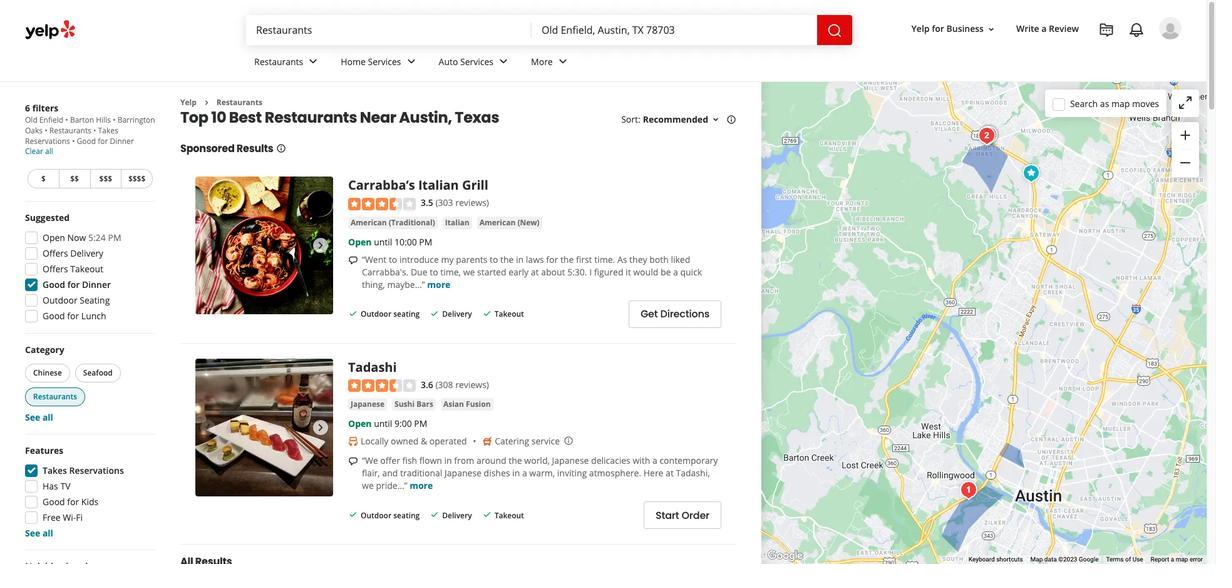 Task type: locate. For each thing, give the bounding box(es) containing it.
1 vertical spatial offers
[[43, 263, 68, 275]]

0 vertical spatial reviews)
[[455, 197, 489, 209]]

for down offers takeout
[[67, 279, 80, 291]]

1 vertical spatial outdoor
[[361, 309, 392, 319]]

in left from
[[444, 455, 452, 467]]

1 see from the top
[[25, 411, 40, 423]]

a right 'be'
[[673, 266, 678, 278]]

1 see all button from the top
[[25, 411, 53, 423]]

1 vertical spatial next image
[[313, 420, 328, 435]]

2 outdoor seating from the top
[[361, 510, 420, 521]]

projects image
[[1099, 23, 1114, 38]]

1 16 speech v2 image from the top
[[348, 255, 358, 265]]

reviews) down 'grill'
[[455, 197, 489, 209]]

2 see all from the top
[[25, 527, 53, 539]]

1 see all from the top
[[25, 411, 53, 423]]

1 horizontal spatial we
[[463, 266, 475, 278]]

a right write
[[1042, 23, 1047, 35]]

1 vertical spatial see all button
[[25, 527, 53, 539]]

dinner up seating at the left of page
[[82, 279, 111, 291]]

map right "as"
[[1112, 97, 1130, 109]]

salt traders zilker image
[[956, 478, 981, 503]]

camino real restaurant image
[[976, 123, 1001, 148]]

until up locally
[[374, 418, 392, 430]]

clear all
[[25, 146, 53, 157]]

reservations down enfield
[[25, 136, 70, 147]]

to up started at the top left of page
[[490, 254, 498, 265]]

the down catering
[[509, 455, 522, 467]]

16 catering v2 image
[[482, 437, 492, 447]]

1 american from the left
[[351, 217, 387, 228]]

outdoor seating down pride…"
[[361, 510, 420, 521]]

0 vertical spatial we
[[463, 266, 475, 278]]

2 vertical spatial all
[[43, 527, 53, 539]]

asian fusion
[[443, 399, 491, 410]]

a left warm,
[[522, 467, 527, 479]]

1 horizontal spatial at
[[666, 467, 674, 479]]

see for category
[[25, 411, 40, 423]]

0 vertical spatial more link
[[427, 279, 450, 290]]

for up about at left
[[546, 254, 558, 265]]

good down offers takeout
[[43, 279, 65, 291]]

takes up has tv
[[43, 465, 67, 477]]

a
[[1042, 23, 1047, 35], [673, 266, 678, 278], [653, 455, 658, 467], [522, 467, 527, 479], [1171, 556, 1174, 563]]

carrabba's italian grill
[[348, 177, 488, 194]]

seating
[[80, 294, 110, 306]]

pm
[[108, 232, 121, 244], [419, 236, 432, 248], [414, 418, 427, 430]]

2 vertical spatial japanese
[[445, 467, 482, 479]]

operated
[[430, 435, 467, 447]]

figured
[[594, 266, 623, 278]]

italian up (303
[[418, 177, 459, 194]]

0 vertical spatial takes
[[98, 125, 118, 136]]

for down outdoor seating
[[67, 310, 79, 322]]

1 horizontal spatial 24 chevron down v2 image
[[496, 54, 511, 69]]

at down laws
[[531, 266, 539, 278]]

1 reviews) from the top
[[455, 197, 489, 209]]

delivery for start order
[[442, 510, 472, 521]]

american left (new)
[[480, 217, 516, 228]]

japanese
[[351, 399, 385, 410], [552, 455, 589, 467], [445, 467, 482, 479]]

seating down pride…"
[[393, 510, 420, 521]]

16 checkmark v2 image
[[348, 510, 358, 520]]

1 vertical spatial italian
[[445, 217, 470, 228]]

japanese up inviting on the left of page
[[552, 455, 589, 467]]

0 vertical spatial see
[[25, 411, 40, 423]]

1 vertical spatial at
[[666, 467, 674, 479]]

warm,
[[529, 467, 555, 479]]

yelp for yelp for business
[[912, 23, 930, 35]]

we down 'flair,'
[[362, 480, 374, 492]]

chinese
[[33, 368, 62, 378]]

0 vertical spatial reservations
[[25, 136, 70, 147]]

pm right 9:00
[[414, 418, 427, 430]]

None search field
[[246, 15, 855, 45]]

1 horizontal spatial yelp
[[912, 23, 930, 35]]

we inside the "we offer fish flown in from around the world, japanese delicacies with a contemporary flair, and traditional japanese dishes in a warm, inviting atmosphere. here at tadashi, we pride…"
[[362, 480, 374, 492]]

until for tadashi
[[374, 418, 392, 430]]

2 see all button from the top
[[25, 527, 53, 539]]

american inside "button"
[[480, 217, 516, 228]]

1 vertical spatial slideshow element
[[195, 359, 333, 497]]

2 until from the top
[[374, 418, 392, 430]]

carrabba's italian grill image
[[1019, 161, 1044, 186]]

i
[[590, 266, 592, 278]]

more for flown
[[410, 480, 433, 492]]

until up the "went
[[374, 236, 392, 248]]

16 checkmark v2 image down introduce
[[430, 309, 440, 319]]

1 vertical spatial takes
[[43, 465, 67, 477]]

info icon image
[[564, 436, 574, 446], [564, 436, 574, 446]]

takeout up good for dinner
[[70, 263, 103, 275]]

for up wi-
[[67, 496, 79, 508]]

traditional
[[400, 467, 442, 479]]

open up 16 locally owned v2 image
[[348, 418, 372, 430]]

pm for carrabba's italian grill
[[419, 236, 432, 248]]

2 none field from the left
[[542, 23, 807, 37]]

auto services link
[[429, 45, 521, 81]]

it
[[626, 266, 631, 278]]

google
[[1079, 556, 1099, 563]]

good
[[77, 136, 96, 147], [43, 279, 65, 291], [43, 310, 65, 322], [43, 496, 65, 508]]

24 chevron down v2 image right auto services
[[496, 54, 511, 69]]

1 vertical spatial more
[[410, 480, 433, 492]]

outdoor down thing,
[[361, 309, 392, 319]]

$
[[41, 173, 46, 184]]

0 vertical spatial japanese
[[351, 399, 385, 410]]

noah l. image
[[1159, 17, 1182, 39]]

2 horizontal spatial 24 chevron down v2 image
[[555, 54, 570, 69]]

2 24 chevron down v2 image from the left
[[496, 54, 511, 69]]

previous image
[[200, 420, 215, 435]]

takeout for get directions
[[495, 309, 524, 319]]

0 horizontal spatial 24 chevron down v2 image
[[306, 54, 321, 69]]

0 horizontal spatial map
[[1112, 97, 1130, 109]]

2 next image from the top
[[313, 420, 328, 435]]

delivery down from
[[442, 510, 472, 521]]

inviting
[[557, 467, 587, 479]]

japanese inside button
[[351, 399, 385, 410]]

2 vertical spatial takeout
[[495, 510, 524, 521]]

notifications image
[[1129, 23, 1144, 38]]

good for good for kids
[[43, 496, 65, 508]]

services inside auto services link
[[460, 55, 494, 67]]

pm up introduce
[[419, 236, 432, 248]]

yelp for yelp link
[[180, 97, 197, 108]]

all down "restaurants" button
[[43, 411, 53, 423]]

16 speech v2 image left the "went
[[348, 255, 358, 265]]

for left business
[[932, 23, 944, 35]]

zoom out image
[[1178, 155, 1193, 170]]

2 see from the top
[[25, 527, 40, 539]]

see all down the free in the bottom left of the page
[[25, 527, 53, 539]]

1 outdoor seating from the top
[[361, 309, 420, 319]]

1 offers from the top
[[43, 247, 68, 259]]

0 vertical spatial in
[[516, 254, 524, 265]]

outdoor for start order
[[361, 510, 392, 521]]

1 vertical spatial takeout
[[495, 309, 524, 319]]

0 horizontal spatial none field
[[256, 23, 522, 37]]

next image
[[313, 238, 328, 253], [313, 420, 328, 435]]

search
[[1070, 97, 1098, 109]]

report a map error
[[1151, 556, 1203, 563]]

more down time,
[[427, 279, 450, 290]]

none field near
[[542, 23, 807, 37]]

reviews) up asian fusion
[[455, 379, 489, 391]]

0 horizontal spatial american
[[351, 217, 387, 228]]

1 vertical spatial seating
[[393, 510, 420, 521]]

offers for offers takeout
[[43, 263, 68, 275]]

good down barton at left top
[[77, 136, 96, 147]]

1 vertical spatial in
[[444, 455, 452, 467]]

3.6
[[421, 379, 433, 391]]

japanese link
[[348, 398, 387, 411]]

takeout down dishes
[[495, 510, 524, 521]]

takes right barton at left top
[[98, 125, 118, 136]]

in right dishes
[[512, 467, 520, 479]]

yelp left business
[[912, 23, 930, 35]]

to right due
[[430, 266, 438, 278]]

1 slideshow element from the top
[[195, 177, 333, 315]]

time,
[[440, 266, 461, 278]]

1 vertical spatial yelp
[[180, 97, 197, 108]]

10:00
[[395, 236, 417, 248]]

we
[[463, 266, 475, 278], [362, 480, 374, 492]]

thing,
[[362, 279, 385, 290]]

0 vertical spatial offers
[[43, 247, 68, 259]]

for for business
[[932, 23, 944, 35]]

1 horizontal spatial takes
[[98, 125, 118, 136]]

american (traditional) link
[[348, 217, 438, 229]]

carrabba's.
[[362, 266, 409, 278]]

american (new) link
[[477, 217, 542, 229]]

see all button for features
[[25, 527, 53, 539]]

1 vertical spatial until
[[374, 418, 392, 430]]

outdoor for get directions
[[361, 309, 392, 319]]

for
[[932, 23, 944, 35], [98, 136, 108, 147], [546, 254, 558, 265], [67, 279, 80, 291], [67, 310, 79, 322], [67, 496, 79, 508]]

2 offers from the top
[[43, 263, 68, 275]]

yelp
[[912, 23, 930, 35], [180, 97, 197, 108]]

yelp inside button
[[912, 23, 930, 35]]

top
[[180, 107, 208, 128]]

2 vertical spatial delivery
[[442, 510, 472, 521]]

"went to introduce my parents to the in laws for the first time. as they both liked carrabba's. due to time, we started early at about 5:30. i figured it would be a quick thing, maybe…"
[[362, 254, 702, 290]]

more link down traditional
[[410, 480, 433, 492]]

open up the "went
[[348, 236, 372, 248]]

yelp left 16 chevron right v2 image
[[180, 97, 197, 108]]

3 24 chevron down v2 image from the left
[[555, 54, 570, 69]]

0 horizontal spatial at
[[531, 266, 539, 278]]

good up the free in the bottom left of the page
[[43, 496, 65, 508]]

kids
[[81, 496, 98, 508]]

reservations up kids
[[69, 465, 124, 477]]

0 horizontal spatial takes
[[43, 465, 67, 477]]

category
[[25, 344, 64, 356]]

service
[[532, 435, 560, 447]]

outdoor seating
[[43, 294, 110, 306]]

delivery down open now 5:24 pm
[[70, 247, 103, 259]]

services inside home services link
[[368, 55, 401, 67]]

0 horizontal spatial to
[[389, 254, 397, 265]]

more link for my
[[427, 279, 450, 290]]

american inside button
[[351, 217, 387, 228]]

1 vertical spatial reviews)
[[455, 379, 489, 391]]

outdoor up good for lunch at the left
[[43, 294, 77, 306]]

24 chevron down v2 image
[[306, 54, 321, 69], [496, 54, 511, 69], [555, 54, 570, 69]]

1 24 chevron down v2 image from the left
[[306, 54, 321, 69]]

0 vertical spatial 16 speech v2 image
[[348, 255, 358, 265]]

all right clear
[[45, 146, 53, 157]]

0 vertical spatial at
[[531, 266, 539, 278]]

delivery down time,
[[442, 309, 472, 319]]

a right report
[[1171, 556, 1174, 563]]

carrabba's
[[348, 177, 415, 194]]

10
[[211, 107, 226, 128]]

0 vertical spatial dinner
[[110, 136, 134, 147]]

1 vertical spatial delivery
[[442, 309, 472, 319]]

2 vertical spatial outdoor
[[361, 510, 392, 521]]

0 vertical spatial more
[[427, 279, 450, 290]]

0 vertical spatial seating
[[393, 309, 420, 319]]

outdoor seating for get directions
[[361, 309, 420, 319]]

none field up home services link
[[256, 23, 522, 37]]

0 vertical spatial outdoor seating
[[361, 309, 420, 319]]

offers up offers takeout
[[43, 247, 68, 259]]

home services
[[341, 55, 401, 67]]

features
[[25, 445, 63, 457]]

business categories element
[[244, 45, 1182, 81]]

16 info v2 image
[[276, 144, 286, 154]]

more link down time,
[[427, 279, 450, 290]]

dinner down barrington
[[110, 136, 134, 147]]

takes
[[98, 125, 118, 136], [43, 465, 67, 477]]

shortcuts
[[997, 556, 1023, 563]]

none field the "find"
[[256, 23, 522, 37]]

1 vertical spatial map
[[1176, 556, 1188, 563]]

none field up "business categories" element
[[542, 23, 807, 37]]

16 chevron right v2 image
[[202, 98, 212, 108]]

see all button down the free in the bottom left of the page
[[25, 527, 53, 539]]

0 vertical spatial until
[[374, 236, 392, 248]]

review
[[1049, 23, 1079, 35]]

1 services from the left
[[368, 55, 401, 67]]

0 vertical spatial slideshow element
[[195, 177, 333, 315]]

delivery for get directions
[[442, 309, 472, 319]]

italian down 3.5 (303 reviews)
[[445, 217, 470, 228]]

1 vertical spatial all
[[43, 411, 53, 423]]

started
[[477, 266, 506, 278]]

outdoor
[[43, 294, 77, 306], [361, 309, 392, 319], [361, 510, 392, 521]]

write a review link
[[1011, 18, 1084, 40]]

takeout for start order
[[495, 510, 524, 521]]

24 chevron down v2 image right more
[[555, 54, 570, 69]]

$$$$ button
[[121, 169, 153, 189]]

japanese down the 3.6 star rating image
[[351, 399, 385, 410]]

1 until from the top
[[374, 236, 392, 248]]

1 horizontal spatial none field
[[542, 23, 807, 37]]

first
[[576, 254, 592, 265]]

0 horizontal spatial we
[[362, 480, 374, 492]]

at right here
[[666, 467, 674, 479]]

for inside button
[[932, 23, 944, 35]]

good down outdoor seating
[[43, 310, 65, 322]]

the inside the "we offer fish flown in from around the world, japanese delicacies with a contemporary flair, and traditional japanese dishes in a warm, inviting atmosphere. here at tadashi, we pride…"
[[509, 455, 522, 467]]

2 reviews) from the top
[[455, 379, 489, 391]]

seafood
[[83, 368, 113, 378]]

for for lunch
[[67, 310, 79, 322]]

16 speech v2 image
[[348, 255, 358, 265], [348, 457, 358, 467]]

services right auto
[[460, 55, 494, 67]]

0 vertical spatial see all
[[25, 411, 53, 423]]

american
[[351, 217, 387, 228], [480, 217, 516, 228]]

slideshow element
[[195, 177, 333, 315], [195, 359, 333, 497]]

until
[[374, 236, 392, 248], [374, 418, 392, 430]]

flown
[[419, 455, 442, 467]]

early
[[509, 266, 529, 278]]

1 vertical spatial japanese
[[552, 455, 589, 467]]

austin,
[[399, 107, 452, 128]]

american down 3.5 star rating image
[[351, 217, 387, 228]]

0 vertical spatial all
[[45, 146, 53, 157]]

0 vertical spatial takeout
[[70, 263, 103, 275]]

2 vertical spatial in
[[512, 467, 520, 479]]

we down parents on the left top
[[463, 266, 475, 278]]

outdoor seating for start order
[[361, 510, 420, 521]]

24 chevron down v2 image for restaurants
[[306, 54, 321, 69]]

offers down the offers delivery
[[43, 263, 68, 275]]

16 speech v2 image left "we
[[348, 457, 358, 467]]

sushi bars
[[395, 399, 433, 410]]

0 vertical spatial map
[[1112, 97, 1130, 109]]

1 horizontal spatial american
[[480, 217, 516, 228]]

to up carrabba's.
[[389, 254, 397, 265]]

(308
[[436, 379, 453, 391]]

16 speech v2 image for "went
[[348, 255, 358, 265]]

2 16 speech v2 image from the top
[[348, 457, 358, 467]]

24 chevron down v2 image left the home
[[306, 54, 321, 69]]

tadashi image
[[195, 359, 333, 497]]

good for lunch
[[43, 310, 106, 322]]

1 seating from the top
[[393, 309, 420, 319]]

pm for tadashi
[[414, 418, 427, 430]]

the up early
[[500, 254, 514, 265]]

2 american from the left
[[480, 217, 516, 228]]

outdoor right 16 checkmark v2 icon
[[361, 510, 392, 521]]

all down the free in the bottom left of the page
[[43, 527, 53, 539]]

None field
[[256, 23, 522, 37], [542, 23, 807, 37]]

1 vertical spatial we
[[362, 480, 374, 492]]

japanese down from
[[445, 467, 482, 479]]

16 checkmark v2 image
[[348, 309, 358, 319], [430, 309, 440, 319], [482, 309, 492, 319], [430, 510, 440, 520], [482, 510, 492, 520]]

see all button down "restaurants" button
[[25, 411, 53, 423]]

1 vertical spatial outdoor seating
[[361, 510, 420, 521]]

$$ button
[[59, 169, 90, 189]]

2 seating from the top
[[393, 510, 420, 521]]

seating down the maybe…"
[[393, 309, 420, 319]]

0 vertical spatial see all button
[[25, 411, 53, 423]]

yelp for business button
[[907, 18, 1001, 40]]

start order
[[656, 508, 710, 523]]

24 chevron down v2 image inside auto services link
[[496, 54, 511, 69]]

group
[[1172, 122, 1199, 177], [21, 212, 155, 326], [23, 344, 155, 424], [21, 445, 155, 540]]

0 vertical spatial next image
[[313, 238, 328, 253]]

takeout down early
[[495, 309, 524, 319]]

map left error
[[1176, 556, 1188, 563]]

1 vertical spatial 16 speech v2 image
[[348, 457, 358, 467]]

italian button
[[443, 217, 472, 229]]

map region
[[734, 0, 1215, 564]]

sort:
[[621, 114, 641, 126]]

1 vertical spatial see all
[[25, 527, 53, 539]]

offer
[[380, 455, 400, 467]]

services left 24 chevron down v2 icon
[[368, 55, 401, 67]]

1 vertical spatial more link
[[410, 480, 433, 492]]

asian fusion link
[[441, 398, 493, 411]]

fat dragon image
[[974, 123, 999, 148]]

2 slideshow element from the top
[[195, 359, 333, 497]]

delicacies
[[591, 455, 631, 467]]

0 horizontal spatial yelp
[[180, 97, 197, 108]]

see
[[25, 411, 40, 423], [25, 527, 40, 539]]

1 vertical spatial see
[[25, 527, 40, 539]]

6 filters
[[25, 102, 58, 114]]

9:00
[[395, 418, 412, 430]]

1 horizontal spatial services
[[460, 55, 494, 67]]

parents
[[456, 254, 488, 265]]

home services link
[[331, 45, 429, 81]]

2 services from the left
[[460, 55, 494, 67]]

24 chevron down v2 image for more
[[555, 54, 570, 69]]

0 horizontal spatial japanese
[[351, 399, 385, 410]]

1 horizontal spatial map
[[1176, 556, 1188, 563]]

24 chevron down v2 image inside more link
[[555, 54, 570, 69]]

locally
[[361, 435, 389, 447]]

and
[[382, 467, 398, 479]]

outdoor seating down the maybe…"
[[361, 309, 420, 319]]

in up early
[[516, 254, 524, 265]]

3.6 (308 reviews)
[[421, 379, 489, 391]]

chinese button
[[25, 364, 70, 383]]

1 none field from the left
[[256, 23, 522, 37]]

0 horizontal spatial services
[[368, 55, 401, 67]]

1 next image from the top
[[313, 238, 328, 253]]

5:24
[[88, 232, 106, 244]]

see all down "restaurants" button
[[25, 411, 53, 423]]

more down traditional
[[410, 480, 433, 492]]

0 vertical spatial yelp
[[912, 23, 930, 35]]



Task type: vqa. For each thing, say whether or not it's contained in the screenshot.
the Best
yes



Task type: describe. For each thing, give the bounding box(es) containing it.
at inside the "we offer fish flown in from around the world, japanese delicacies with a contemporary flair, and traditional japanese dishes in a warm, inviting atmosphere. here at tadashi, we pride…"
[[666, 467, 674, 479]]

good for good for lunch
[[43, 310, 65, 322]]

fi
[[76, 512, 83, 524]]

start order link
[[644, 502, 722, 529]]

for inside "went to introduce my parents to the in laws for the first time. as they both liked carrabba's. due to time, we started early at about 5:30. i figured it would be a quick thing, maybe…"
[[546, 254, 558, 265]]

now
[[67, 232, 86, 244]]

restaurants inside "business categories" element
[[254, 55, 303, 67]]

map data ©2023 google
[[1031, 556, 1099, 563]]

the up 5:30.
[[560, 254, 574, 265]]

map
[[1031, 556, 1043, 563]]

Find text field
[[256, 23, 522, 37]]

more for my
[[427, 279, 450, 290]]

with
[[633, 455, 650, 467]]

6
[[25, 102, 30, 114]]

16 checkmark v2 image down dishes
[[482, 510, 492, 520]]

3.5
[[421, 197, 433, 209]]

good for good for dinner
[[43, 279, 65, 291]]

group containing features
[[21, 445, 155, 540]]

american for american (traditional)
[[351, 217, 387, 228]]

see all button for category
[[25, 411, 53, 423]]

all for features
[[43, 527, 53, 539]]

16 checkmark v2 image down started at the top left of page
[[482, 309, 492, 319]]

asia cafe image
[[976, 123, 1001, 148]]

see all for category
[[25, 411, 53, 423]]

flair,
[[362, 467, 380, 479]]

3.5 star rating image
[[348, 198, 416, 210]]

see all for features
[[25, 527, 53, 539]]

japanese button
[[348, 398, 387, 411]]

0 vertical spatial outdoor
[[43, 294, 77, 306]]

slideshow element for carrabba's italian grill
[[195, 177, 333, 315]]

terms of use
[[1106, 556, 1143, 563]]

tadashi link
[[348, 359, 397, 376]]

map for moves
[[1112, 97, 1130, 109]]

3.6 star rating image
[[348, 380, 416, 392]]

user actions element
[[902, 16, 1199, 93]]

for down hills
[[98, 136, 108, 147]]

1 vertical spatial dinner
[[82, 279, 111, 291]]

use
[[1133, 556, 1143, 563]]

until for carrabba's italian grill
[[374, 236, 392, 248]]

takes inside takes reservations
[[98, 125, 118, 136]]

search image
[[827, 23, 842, 38]]

sushi
[[395, 399, 415, 410]]

american (new)
[[480, 217, 540, 228]]

for for kids
[[67, 496, 79, 508]]

offers delivery
[[43, 247, 103, 259]]

24 chevron down v2 image
[[404, 54, 419, 69]]

1 vertical spatial takes reservations
[[43, 465, 124, 477]]

open until 10:00 pm
[[348, 236, 432, 248]]

offers for offers delivery
[[43, 247, 68, 259]]

16 speech v2 image for "we
[[348, 457, 358, 467]]

1 horizontal spatial to
[[430, 266, 438, 278]]

in inside "went to introduce my parents to the in laws for the first time. as they both liked carrabba's. due to time, we started early at about 5:30. i figured it would be a quick thing, maybe…"
[[516, 254, 524, 265]]

sponsored results
[[180, 142, 273, 156]]

for for dinner
[[67, 279, 80, 291]]

of
[[1125, 556, 1131, 563]]

$$$ button
[[90, 169, 121, 189]]

restaurants button
[[25, 388, 85, 406]]

italian link
[[443, 217, 472, 229]]

laws
[[526, 254, 544, 265]]

yelp link
[[180, 97, 197, 108]]

&
[[421, 435, 427, 447]]

open down suggested
[[43, 232, 65, 244]]

reviews) for tadashi
[[455, 379, 489, 391]]

write
[[1016, 23, 1039, 35]]

american (traditional) button
[[348, 217, 438, 229]]

terms
[[1106, 556, 1124, 563]]

report
[[1151, 556, 1170, 563]]

next image for tadashi
[[313, 420, 328, 435]]

keyboard
[[969, 556, 995, 563]]

a inside "went to introduce my parents to the in laws for the first time. as they both liked carrabba's. due to time, we started early at about 5:30. i figured it would be a quick thing, maybe…"
[[673, 266, 678, 278]]

16 locally owned v2 image
[[348, 437, 358, 447]]

16 chevron down v2 image
[[986, 24, 996, 34]]

services for auto services
[[460, 55, 494, 67]]

0 vertical spatial takes reservations
[[25, 125, 118, 147]]

around
[[477, 455, 506, 467]]

american (traditional)
[[351, 217, 435, 228]]

"went
[[362, 254, 387, 265]]

fish
[[402, 455, 417, 467]]

order
[[682, 508, 710, 523]]

filters
[[32, 102, 58, 114]]

introduce
[[400, 254, 439, 265]]

sushi bars link
[[392, 398, 436, 411]]

open for tadashi
[[348, 418, 372, 430]]

2 horizontal spatial japanese
[[552, 455, 589, 467]]

0 vertical spatial restaurants link
[[244, 45, 331, 81]]

previous image
[[200, 238, 215, 253]]

due
[[411, 266, 428, 278]]

home
[[341, 55, 366, 67]]

open for carrabba's italian grill
[[348, 236, 372, 248]]

suggested
[[25, 212, 70, 224]]

0 vertical spatial italian
[[418, 177, 459, 194]]

1 vertical spatial reservations
[[69, 465, 124, 477]]

good for kids
[[43, 496, 98, 508]]

group containing category
[[23, 344, 155, 424]]

all for category
[[43, 411, 53, 423]]

himalaya kosheli image
[[976, 123, 1001, 148]]

16 checkmark v2 image up tadashi link
[[348, 309, 358, 319]]

get directions
[[641, 307, 710, 321]]

seating for start order
[[393, 510, 420, 521]]

"we offer fish flown in from around the world, japanese delicacies with a contemporary flair, and traditional japanese dishes in a warm, inviting atmosphere. here at tadashi, we pride…"
[[362, 455, 718, 492]]

clear all link
[[25, 146, 53, 157]]

barrington oaks
[[25, 115, 155, 136]]

old
[[25, 115, 37, 125]]

best
[[229, 107, 262, 128]]

recommended
[[643, 114, 708, 126]]

we inside "went to introduce my parents to the in laws for the first time. as they both liked carrabba's. due to time, we started early at about 5:30. i figured it would be a quick thing, maybe…"
[[463, 266, 475, 278]]

as
[[617, 254, 627, 265]]

services for home services
[[368, 55, 401, 67]]

a up here
[[653, 455, 658, 467]]

16 checkmark v2 image down traditional
[[430, 510, 440, 520]]

here
[[644, 467, 664, 479]]

pm right 5:24
[[108, 232, 121, 244]]

italian inside button
[[445, 217, 470, 228]]

$ button
[[28, 169, 59, 189]]

atmosphere.
[[589, 467, 641, 479]]

american for american (new)
[[480, 217, 516, 228]]

next image for carrabba's italian grill
[[313, 238, 328, 253]]

google image
[[765, 548, 806, 564]]

carrabba's italian grill image
[[195, 177, 333, 315]]

texas
[[455, 107, 499, 128]]

16 chevron down v2 image
[[711, 115, 721, 125]]

2 horizontal spatial to
[[490, 254, 498, 265]]

see for features
[[25, 527, 40, 539]]

tv
[[60, 480, 70, 492]]

asian
[[443, 399, 464, 410]]

(traditional)
[[389, 217, 435, 228]]

at inside "went to introduce my parents to the in laws for the first time. as they both liked carrabba's. due to time, we started early at about 5:30. i figured it would be a quick thing, maybe…"
[[531, 266, 539, 278]]

reservations inside takes reservations
[[25, 136, 70, 147]]

they
[[630, 254, 647, 265]]

more link for flown
[[410, 480, 433, 492]]

search as map moves
[[1070, 97, 1159, 109]]

seating for get directions
[[393, 309, 420, 319]]

clear
[[25, 146, 43, 157]]

directions
[[660, 307, 710, 321]]

group containing suggested
[[21, 212, 155, 326]]

zoom in image
[[1178, 128, 1193, 143]]

keyboard shortcuts button
[[969, 556, 1023, 564]]

Near text field
[[542, 23, 807, 37]]

pride…"
[[376, 480, 407, 492]]

offers takeout
[[43, 263, 103, 275]]

data
[[1045, 556, 1057, 563]]

tadashi
[[348, 359, 397, 376]]

1 horizontal spatial japanese
[[445, 467, 482, 479]]

• restaurants •
[[43, 125, 98, 136]]

reviews) for carrabba's italian grill
[[455, 197, 489, 209]]

24 chevron down v2 image for auto services
[[496, 54, 511, 69]]

barton
[[70, 115, 94, 125]]

as
[[1100, 97, 1109, 109]]

map for error
[[1176, 556, 1188, 563]]

16 info v2 image
[[727, 115, 737, 125]]

write a review
[[1016, 23, 1079, 35]]

would
[[633, 266, 658, 278]]

slideshow element for tadashi
[[195, 359, 333, 497]]

catering service
[[495, 435, 560, 447]]

©2023
[[1059, 556, 1078, 563]]

0 vertical spatial delivery
[[70, 247, 103, 259]]

carrabba's italian grill link
[[348, 177, 488, 194]]

1 vertical spatial restaurants link
[[217, 97, 262, 108]]

expand map image
[[1178, 95, 1193, 110]]

results
[[237, 142, 273, 156]]

restaurants inside button
[[33, 391, 77, 402]]

liked
[[671, 254, 690, 265]]

grill
[[462, 177, 488, 194]]



